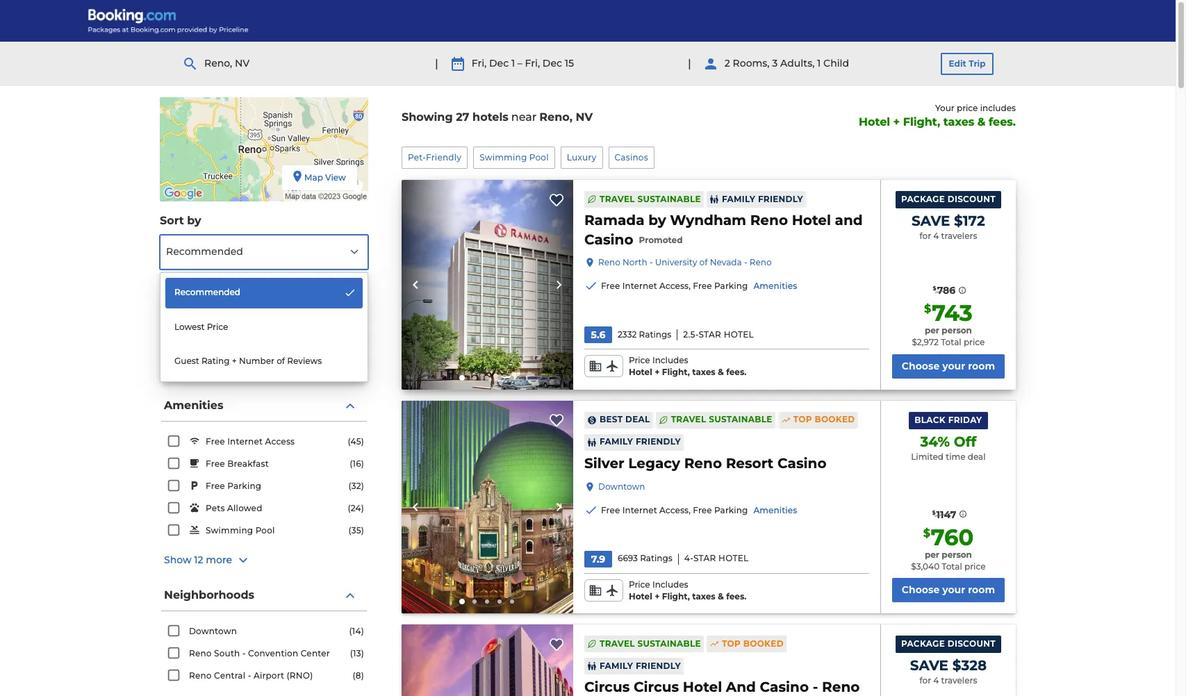 Task type: vqa. For each thing, say whether or not it's contained in the screenshot.
1736
no



Task type: describe. For each thing, give the bounding box(es) containing it.
go to image #3 image for 760
[[485, 600, 490, 604]]

1 horizontal spatial swimming
[[480, 152, 527, 162]]

photo carousel region for 743
[[402, 180, 573, 390]]

flight, for 760
[[662, 591, 690, 602]]

silver legacy reno resort casino
[[584, 455, 827, 472]]

free breakfast
[[206, 459, 269, 469]]

more
[[206, 554, 232, 567]]

luxury
[[567, 152, 597, 162]]

center
[[301, 648, 330, 659]]

ramada
[[584, 212, 645, 229]]

0 vertical spatial family friendly
[[722, 194, 803, 204]]

12
[[194, 554, 203, 567]]

1 vertical spatial internet
[[227, 437, 263, 447]]

for 4 travelers for $172
[[920, 231, 977, 241]]

reviews
[[287, 356, 322, 366]]

near
[[511, 111, 537, 124]]

view
[[325, 172, 346, 183]]

friendly up circus circus hotel and casino - reno element
[[636, 661, 681, 671]]

fees. for 760
[[726, 591, 747, 602]]

allowed
[[227, 503, 262, 514]]

1147
[[937, 508, 956, 521]]

star for 760
[[694, 553, 716, 564]]

access, for 743
[[660, 281, 691, 291]]

4 for $172
[[934, 231, 939, 241]]

$ for 743
[[924, 302, 931, 316]]

(16)
[[350, 459, 364, 469]]

(8)
[[353, 671, 364, 681]]

0 horizontal spatial swimming pool
[[206, 526, 275, 536]]

2 vertical spatial family
[[600, 661, 633, 671]]

recommended for list box on the left of page containing recommended
[[174, 287, 240, 297]]

ramada by wyndham reno hotel and casino
[[584, 212, 863, 248]]

edit trip
[[949, 58, 986, 69]]

sustainable for wyndham
[[638, 194, 701, 204]]

(35)
[[348, 525, 364, 536]]

0 horizontal spatial top booked
[[722, 639, 784, 649]]

34%
[[920, 433, 950, 450]]

2 rooms, 3 adults, 1 child
[[725, 57, 849, 70]]

save $172
[[912, 213, 985, 229]]

for for save $172
[[920, 231, 931, 241]]

show
[[164, 554, 191, 567]]

silver
[[584, 455, 625, 472]]

price for 743
[[964, 337, 985, 347]]

1 1 from the left
[[511, 57, 515, 70]]

discount for save $172
[[948, 194, 996, 204]]

hotel inside ramada by wyndham reno hotel and casino
[[792, 212, 831, 229]]

show 12 more button
[[164, 552, 364, 569]]

1 fri, from the left
[[472, 57, 487, 70]]

1 vertical spatial parking
[[227, 481, 261, 491]]

1 vertical spatial booked
[[743, 639, 784, 649]]

6693
[[618, 553, 638, 564]]

photo carousel region for 760
[[402, 401, 573, 614]]

$ for 786
[[933, 285, 937, 292]]

room for 760
[[968, 584, 995, 597]]

lowest
[[174, 322, 205, 332]]

free internet access
[[206, 437, 295, 447]]

taxes for 743
[[692, 367, 716, 377]]

parking for 760
[[714, 505, 748, 516]]

0 horizontal spatial swimming
[[206, 526, 253, 536]]

(14)
[[349, 626, 364, 637]]

includes
[[980, 103, 1016, 113]]

& for 760
[[718, 591, 724, 602]]

reno, nv
[[204, 57, 250, 70]]

hotels
[[473, 111, 509, 124]]

person for 760
[[942, 550, 972, 560]]

lowest price
[[174, 322, 228, 332]]

ratings for 743
[[639, 329, 671, 340]]

1 circus from the left
[[584, 679, 630, 696]]

| for fri, dec 1 – fri, dec 15
[[435, 57, 438, 70]]

edit trip button
[[941, 53, 994, 75]]

free internet access, free parking amenities for 760
[[601, 505, 797, 516]]

2332 ratings
[[618, 329, 671, 340]]

743
[[932, 300, 973, 327]]

central
[[214, 671, 246, 681]]

0 vertical spatial nv
[[235, 57, 250, 70]]

go to image #2 image for 743
[[473, 376, 477, 380]]

+ inside "your price includes hotel + flight, taxes & fees."
[[893, 115, 900, 128]]

choose your room for 760
[[902, 584, 995, 597]]

friendly down showing
[[426, 152, 462, 162]]

2 vertical spatial family friendly
[[600, 661, 681, 671]]

showing
[[402, 111, 453, 124]]

$ 1147
[[932, 508, 956, 521]]

free up free breakfast
[[206, 437, 225, 447]]

sort by
[[160, 214, 201, 227]]

black
[[915, 415, 946, 425]]

1 horizontal spatial nv
[[576, 111, 593, 124]]

34% off
[[920, 433, 977, 450]]

free internet access, free parking amenities for 743
[[601, 281, 797, 291]]

15
[[565, 57, 574, 70]]

casino for circus circus hotel and casino - reno
[[760, 679, 809, 696]]

1 vertical spatial family friendly
[[600, 437, 681, 447]]

3 photo carousel region from the top
[[402, 625, 573, 696]]

2 fri, from the left
[[525, 57, 540, 70]]

pet-friendly
[[408, 152, 462, 162]]

0 horizontal spatial reno,
[[204, 57, 232, 70]]

includes for 743
[[652, 355, 688, 366]]

0 vertical spatial top booked
[[793, 414, 855, 425]]

breakfast
[[227, 459, 269, 469]]

choose your room for 743
[[902, 360, 995, 372]]

save $328
[[910, 658, 987, 674]]

by for ramada
[[648, 212, 666, 229]]

travel sustainable for wyndham
[[600, 194, 701, 204]]

| for 2 rooms, 3 adults, 1 child
[[688, 57, 691, 70]]

0 horizontal spatial top
[[722, 639, 741, 649]]

search button
[[161, 284, 367, 315]]

4-
[[684, 553, 694, 564]]

taxes inside "your price includes hotel + flight, taxes & fees."
[[943, 115, 975, 128]]

reno inside silver legacy reno resort casino element
[[684, 455, 722, 472]]

wyndham
[[670, 212, 746, 229]]

0 vertical spatial swimming pool
[[480, 152, 549, 162]]

free down silver
[[601, 505, 620, 516]]

internet for 743
[[622, 281, 657, 291]]

rating
[[201, 356, 230, 366]]

convention
[[248, 648, 298, 659]]

–
[[518, 57, 523, 70]]

guest rating + number of reviews
[[174, 356, 322, 366]]

casino for silver legacy reno resort casino
[[778, 455, 827, 472]]

amenities button
[[161, 391, 367, 422]]

child
[[824, 57, 849, 70]]

choose for 760
[[902, 584, 940, 597]]

go to image #2 image for 760
[[473, 600, 477, 604]]

1 horizontal spatial pool
[[529, 152, 549, 162]]

adults,
[[780, 57, 815, 70]]

4-star hotel
[[684, 553, 749, 564]]

ramada by wyndham reno hotel and casino - promoted element
[[584, 211, 869, 249]]

2 dec from the left
[[543, 57, 562, 70]]

for for save $328
[[920, 676, 931, 686]]

(13)
[[350, 648, 364, 659]]

1 vertical spatial family
[[600, 437, 633, 447]]

free down reno north - university of nevada - reno
[[693, 281, 712, 291]]

circus circus hotel and casino - reno element
[[584, 678, 860, 696]]

flight, for 743
[[662, 367, 690, 377]]

1 vertical spatial pool
[[255, 526, 275, 536]]

circus circus hotel and casino - reno
[[584, 679, 860, 696]]

deal
[[625, 414, 650, 425]]

go to image #4 image for 760
[[498, 600, 502, 604]]

pets
[[206, 503, 225, 514]]

map view
[[304, 172, 346, 183]]

travelers for $172
[[941, 231, 977, 241]]

free parking
[[206, 481, 261, 491]]

on site image
[[402, 180, 573, 390]]

save for save $172
[[912, 213, 950, 229]]

price includes hotel + flight, taxes & fees. for 743
[[629, 355, 747, 377]]

go to image #1 image for 760
[[460, 599, 465, 605]]

limited
[[911, 451, 944, 462]]

2332
[[618, 329, 637, 340]]

price inside "your price includes hotel + flight, taxes & fees."
[[957, 103, 978, 113]]

black friday
[[915, 415, 982, 425]]

best deal
[[600, 414, 650, 425]]

786
[[937, 284, 956, 297]]

internet for 760
[[622, 505, 657, 516]]

package for save $328
[[901, 639, 945, 649]]

list box containing recommended
[[160, 272, 368, 382]]

1 vertical spatial sustainable
[[709, 414, 773, 425]]

package for save $172
[[901, 194, 945, 204]]

total for 760
[[942, 561, 962, 572]]

sustainable for hotel
[[638, 639, 701, 649]]

number
[[239, 356, 274, 366]]

choose your room button for 743
[[892, 354, 1005, 379]]

$ 786
[[933, 284, 956, 297]]

go to image #5 image for 743
[[510, 376, 515, 380]]

$2,972
[[912, 337, 939, 347]]

Hotel name, brand, or keyword text field
[[164, 331, 325, 366]]

rooms,
[[733, 57, 770, 70]]

2.5-
[[683, 329, 699, 340]]

your for 743
[[943, 360, 965, 372]]

deal
[[968, 451, 986, 462]]

- for center
[[242, 648, 246, 659]]

pet-
[[408, 152, 426, 162]]

south
[[214, 648, 240, 659]]

nevada
[[710, 257, 742, 268]]

fees. inside "your price includes hotel + flight, taxes & fees."
[[989, 115, 1016, 128]]

free up the free parking
[[206, 459, 225, 469]]

hotel inside "your price includes hotel + flight, taxes & fees."
[[859, 115, 890, 128]]

friendly up ramada by wyndham reno hotel and casino - promoted element
[[758, 194, 803, 204]]

(rno)
[[287, 671, 313, 681]]

- for of
[[650, 257, 653, 268]]

map
[[304, 172, 323, 183]]

silver legacy reno resort casino element
[[584, 454, 827, 473]]



Task type: locate. For each thing, give the bounding box(es) containing it.
price down the 2332 ratings
[[629, 355, 650, 366]]

0 horizontal spatial fri,
[[472, 57, 487, 70]]

total right $3,040
[[942, 561, 962, 572]]

0 vertical spatial room
[[968, 360, 995, 372]]

per up $2,972
[[925, 325, 940, 336]]

price includes hotel + flight, taxes & fees. down 4-
[[629, 579, 747, 602]]

by inside ramada by wyndham reno hotel and casino
[[648, 212, 666, 229]]

2 go to image #4 image from the top
[[498, 600, 502, 604]]

0 horizontal spatial booked
[[743, 639, 784, 649]]

1 left child
[[817, 57, 821, 70]]

price for 743
[[629, 355, 650, 366]]

pool up the show 12 more button
[[255, 526, 275, 536]]

choose your room
[[902, 360, 995, 372], [902, 584, 995, 597]]

2 discount from the top
[[948, 639, 996, 649]]

price includes hotel + flight, taxes & fees. down 2.5- at the top right
[[629, 355, 747, 377]]

1 vertical spatial 4
[[934, 676, 939, 686]]

access, up 4-
[[660, 505, 691, 516]]

7.9
[[591, 553, 605, 566]]

dec left 15
[[543, 57, 562, 70]]

by for sort
[[187, 214, 201, 227]]

0 vertical spatial go to image #1 image
[[460, 375, 465, 381]]

choose
[[902, 360, 940, 372], [902, 584, 940, 597]]

$ inside $ 743 per person $2,972 total price
[[924, 302, 931, 316]]

per for 743
[[925, 325, 940, 336]]

2 circus from the left
[[634, 679, 679, 696]]

legacy
[[628, 455, 680, 472]]

includes for 760
[[652, 579, 688, 590]]

0 vertical spatial travel sustainable
[[600, 194, 701, 204]]

$172
[[954, 213, 985, 229]]

save for save $328
[[910, 658, 949, 674]]

| left 2
[[688, 57, 691, 70]]

2 price includes hotel + flight, taxes & fees. from the top
[[629, 579, 747, 602]]

1 vertical spatial go to image #1 image
[[460, 599, 465, 605]]

$ inside $ 1147
[[932, 509, 936, 516]]

1 vertical spatial go to image #5 image
[[510, 600, 515, 604]]

2 vertical spatial flight,
[[662, 591, 690, 602]]

choose down $2,972
[[902, 360, 940, 372]]

1 vertical spatial free internet access, free parking amenities
[[601, 505, 797, 516]]

bird's eye view image
[[402, 401, 573, 614]]

parking for 743
[[714, 281, 748, 291]]

edit
[[949, 58, 966, 69]]

for
[[920, 231, 931, 241], [920, 676, 931, 686]]

total inside $ 743 per person $2,972 total price
[[941, 337, 962, 347]]

price right your
[[957, 103, 978, 113]]

0 vertical spatial person
[[942, 325, 972, 336]]

$ for 760
[[923, 527, 930, 540]]

travelers for $328
[[941, 676, 977, 686]]

top
[[793, 414, 812, 425], [722, 639, 741, 649]]

2 choose your room from the top
[[902, 584, 995, 597]]

1 includes from the top
[[652, 355, 688, 366]]

$ left 786
[[933, 285, 937, 292]]

person for 743
[[942, 325, 972, 336]]

1 vertical spatial top
[[722, 639, 741, 649]]

star right the 2332 ratings
[[699, 329, 721, 340]]

0 vertical spatial pool
[[529, 152, 549, 162]]

recommended inside dropdown button
[[166, 245, 243, 258]]

amenities for 743
[[754, 281, 797, 291]]

go to image #5 image
[[510, 376, 515, 380], [510, 600, 515, 604]]

total
[[941, 337, 962, 347], [942, 561, 962, 572]]

2 person from the top
[[942, 550, 972, 560]]

dec left – at the left top of page
[[489, 57, 509, 70]]

downtown
[[598, 481, 645, 492], [189, 626, 237, 637]]

reno north - university of nevada - reno
[[598, 257, 772, 268]]

2 vertical spatial parking
[[714, 505, 748, 516]]

internet up 6693 ratings
[[622, 505, 657, 516]]

total inside $ 760 per person $3,040 total price
[[942, 561, 962, 572]]

2 go to image #3 image from the top
[[485, 600, 490, 604]]

star right 6693 ratings
[[694, 553, 716, 564]]

casino down ramada
[[584, 232, 633, 248]]

flight, inside "your price includes hotel + flight, taxes & fees."
[[903, 115, 940, 128]]

0 vertical spatial access,
[[660, 281, 691, 291]]

access
[[265, 437, 295, 447]]

0 vertical spatial taxes
[[943, 115, 975, 128]]

of inside list box
[[277, 356, 285, 366]]

1 4 from the top
[[934, 231, 939, 241]]

star
[[699, 329, 721, 340], [694, 553, 716, 564]]

2 vertical spatial &
[[718, 591, 724, 602]]

0 vertical spatial price includes hotel + flight, taxes & fees.
[[629, 355, 747, 377]]

0 vertical spatial free internet access, free parking amenities
[[601, 281, 797, 291]]

for 4 travelers down save $328
[[920, 676, 977, 686]]

booking.com packages image
[[88, 8, 250, 33]]

free up pets
[[206, 481, 225, 491]]

1 horizontal spatial dec
[[543, 57, 562, 70]]

pool
[[529, 152, 549, 162], [255, 526, 275, 536]]

limited time deal
[[911, 451, 986, 462]]

travel sustainable for hotel
[[600, 639, 701, 649]]

go to image #4 image
[[498, 376, 502, 380], [498, 600, 502, 604]]

1 vertical spatial downtown
[[189, 626, 237, 637]]

1 vertical spatial go to image #4 image
[[498, 600, 502, 604]]

1 travelers from the top
[[941, 231, 977, 241]]

casino right resort
[[778, 455, 827, 472]]

north
[[623, 257, 647, 268]]

package discount for $328
[[901, 639, 996, 649]]

2 photo carousel region from the top
[[402, 401, 573, 614]]

for 4 travelers for $328
[[920, 676, 977, 686]]

save left $172
[[912, 213, 950, 229]]

amenities for 760
[[754, 505, 797, 516]]

1 vertical spatial ratings
[[640, 553, 673, 564]]

neighborhoods button
[[161, 580, 367, 612]]

your
[[935, 103, 955, 113]]

friendly up the legacy
[[636, 437, 681, 447]]

package discount up the save $172
[[901, 194, 996, 204]]

$328
[[953, 658, 987, 674]]

2 vertical spatial internet
[[622, 505, 657, 516]]

1
[[511, 57, 515, 70], [817, 57, 821, 70]]

|
[[435, 57, 438, 70], [688, 57, 691, 70]]

reno inside ramada by wyndham reno hotel and casino
[[750, 212, 788, 229]]

price for 760
[[965, 561, 986, 572]]

0 vertical spatial save
[[912, 213, 950, 229]]

university
[[655, 257, 697, 268]]

swimming down pets allowed
[[206, 526, 253, 536]]

amenities inside dropdown button
[[164, 399, 223, 412]]

3
[[772, 57, 778, 70]]

swimming down showing 27 hotels near reno, nv
[[480, 152, 527, 162]]

reno
[[750, 212, 788, 229], [598, 257, 620, 268], [750, 257, 772, 268], [684, 455, 722, 472], [189, 648, 212, 659], [189, 671, 212, 681], [822, 679, 860, 696]]

sort
[[160, 214, 184, 227]]

1 room from the top
[[968, 360, 995, 372]]

recommended inside list box
[[174, 287, 240, 297]]

price includes hotel + flight, taxes & fees.
[[629, 355, 747, 377], [629, 579, 747, 602]]

$ inside $ 760 per person $3,040 total price
[[923, 527, 930, 540]]

showing 27 hotels near reno, nv
[[402, 111, 593, 124]]

1 left – at the left top of page
[[511, 57, 515, 70]]

ratings for 760
[[640, 553, 673, 564]]

1 go to image #4 image from the top
[[498, 376, 502, 380]]

2 vertical spatial travel sustainable
[[600, 639, 701, 649]]

star for 743
[[699, 329, 721, 340]]

choose your room button down $2,972
[[892, 354, 1005, 379]]

reno inside circus circus hotel and casino - reno element
[[822, 679, 860, 696]]

& down 2.5-star hotel
[[718, 367, 724, 377]]

taxes for 760
[[692, 591, 716, 602]]

pets allowed
[[206, 503, 262, 514]]

by right ramada
[[648, 212, 666, 229]]

travel for by
[[600, 194, 635, 204]]

2 4 from the top
[[934, 676, 939, 686]]

1 for 4 travelers from the top
[[920, 231, 977, 241]]

2.5-star hotel
[[683, 329, 754, 340]]

$ left 760
[[923, 527, 930, 540]]

fees. down 2.5-star hotel
[[726, 367, 747, 377]]

recommended down sort by
[[166, 245, 243, 258]]

price down 743
[[964, 337, 985, 347]]

choose your room button
[[892, 354, 1005, 379], [892, 578, 1005, 603]]

fees. for 743
[[726, 367, 747, 377]]

booked
[[815, 414, 855, 425], [743, 639, 784, 649]]

internet up breakfast
[[227, 437, 263, 447]]

1 go to image #3 image from the top
[[485, 376, 490, 380]]

1 vertical spatial choose
[[902, 584, 940, 597]]

taxes down your
[[943, 115, 975, 128]]

travelers down $172
[[941, 231, 977, 241]]

recommended
[[166, 245, 243, 258], [174, 287, 240, 297]]

$ for 1147
[[932, 509, 936, 516]]

of left reviews
[[277, 356, 285, 366]]

swimming pool down near
[[480, 152, 549, 162]]

neighborhoods
[[164, 588, 254, 602]]

$3,040
[[911, 561, 940, 572]]

pool left the luxury
[[529, 152, 549, 162]]

person down 1147
[[942, 550, 972, 560]]

free internet access, free parking amenities down reno north - university of nevada - reno
[[601, 281, 797, 291]]

circus
[[584, 679, 630, 696], [634, 679, 679, 696]]

1 vertical spatial discount
[[948, 639, 996, 649]]

total for 743
[[941, 337, 962, 347]]

2 for 4 travelers from the top
[[920, 676, 977, 686]]

time
[[946, 451, 966, 462]]

by right sort
[[187, 214, 201, 227]]

downtown for free internet access, free parking
[[598, 481, 645, 492]]

travel for circus
[[600, 639, 635, 649]]

photo carousel region
[[402, 180, 573, 390], [402, 401, 573, 614], [402, 625, 573, 696]]

0 vertical spatial fees.
[[989, 115, 1016, 128]]

1 horizontal spatial swimming pool
[[480, 152, 549, 162]]

2 choose from the top
[[902, 584, 940, 597]]

access, for 760
[[660, 505, 691, 516]]

1 vertical spatial nv
[[576, 111, 593, 124]]

760
[[931, 524, 974, 551]]

swimming pool
[[480, 152, 549, 162], [206, 526, 275, 536]]

go to image #3 image
[[485, 376, 490, 380], [485, 600, 490, 604]]

1 vertical spatial swimming pool
[[206, 526, 275, 536]]

2 vertical spatial price
[[629, 579, 650, 590]]

4 down the save $172
[[934, 231, 939, 241]]

1 go to image #2 image from the top
[[473, 376, 477, 380]]

choose your room down $3,040
[[902, 584, 995, 597]]

0 vertical spatial sustainable
[[638, 194, 701, 204]]

choose for 743
[[902, 360, 940, 372]]

go to image #3 image for 743
[[485, 376, 490, 380]]

room
[[968, 360, 995, 372], [968, 584, 995, 597]]

downtown for reno south - convention center
[[189, 626, 237, 637]]

1 dec from the left
[[489, 57, 509, 70]]

for down the save $172
[[920, 231, 931, 241]]

airport
[[254, 671, 284, 681]]

save
[[912, 213, 950, 229], [910, 658, 949, 674]]

your
[[943, 360, 965, 372], [943, 584, 965, 597]]

reno central - airport (rno)
[[189, 671, 313, 681]]

1 | from the left
[[435, 57, 438, 70]]

free down silver legacy reno resort casino
[[693, 505, 712, 516]]

1 vertical spatial flight,
[[662, 367, 690, 377]]

2
[[725, 57, 730, 70]]

1 vertical spatial &
[[718, 367, 724, 377]]

go to image #2 image
[[473, 376, 477, 380], [473, 600, 477, 604]]

2 vertical spatial photo carousel region
[[402, 625, 573, 696]]

of for number
[[277, 356, 285, 366]]

friendly
[[426, 152, 462, 162], [758, 194, 803, 204], [636, 437, 681, 447], [636, 661, 681, 671]]

of
[[700, 257, 708, 268], [277, 356, 285, 366]]

flight, down 2.5- at the top right
[[662, 367, 690, 377]]

sustainable up circus circus hotel and casino - reno element
[[638, 639, 701, 649]]

1 horizontal spatial fri,
[[525, 57, 540, 70]]

27
[[456, 111, 469, 124]]

package up save $328
[[901, 639, 945, 649]]

swimming
[[480, 152, 527, 162], [206, 526, 253, 536]]

per for 760
[[925, 550, 940, 560]]

nv
[[235, 57, 250, 70], [576, 111, 593, 124]]

access, down the university
[[660, 281, 691, 291]]

1 go to image #1 image from the top
[[460, 375, 465, 381]]

1 vertical spatial price
[[629, 355, 650, 366]]

2 1 from the left
[[817, 57, 821, 70]]

per inside $ 760 per person $3,040 total price
[[925, 550, 940, 560]]

0 vertical spatial casino
[[584, 232, 633, 248]]

0 horizontal spatial of
[[277, 356, 285, 366]]

0 vertical spatial go to image #3 image
[[485, 376, 490, 380]]

1 price includes hotel + flight, taxes & fees. from the top
[[629, 355, 747, 377]]

5.6
[[591, 329, 606, 341]]

recommended for the recommended dropdown button
[[166, 245, 243, 258]]

4 for $328
[[934, 676, 939, 686]]

+ inside list box
[[232, 356, 237, 366]]

2 go to image #2 image from the top
[[473, 600, 477, 604]]

1 vertical spatial go to image #3 image
[[485, 600, 490, 604]]

and
[[835, 212, 863, 229]]

discount
[[948, 194, 996, 204], [948, 639, 996, 649]]

0 vertical spatial parking
[[714, 281, 748, 291]]

taxes
[[943, 115, 975, 128], [692, 367, 716, 377], [692, 591, 716, 602]]

$ inside $ 786
[[933, 285, 937, 292]]

fri, left – at the left top of page
[[472, 57, 487, 70]]

per inside $ 743 per person $2,972 total price
[[925, 325, 940, 336]]

& down includes
[[978, 115, 986, 128]]

1 vertical spatial person
[[942, 550, 972, 560]]

discount up $328
[[948, 639, 996, 649]]

taxes down 2.5- at the top right
[[692, 367, 716, 377]]

package discount for $172
[[901, 194, 996, 204]]

2 go to image #5 image from the top
[[510, 600, 515, 604]]

search
[[164, 292, 204, 305]]

1 for from the top
[[920, 231, 931, 241]]

flight, down 4-
[[662, 591, 690, 602]]

2 free internet access, free parking amenities from the top
[[601, 505, 797, 516]]

0 vertical spatial go to image #2 image
[[473, 376, 477, 380]]

dec
[[489, 57, 509, 70], [543, 57, 562, 70]]

1 free internet access, free parking amenities from the top
[[601, 281, 797, 291]]

& down the 4-star hotel
[[718, 591, 724, 602]]

1 vertical spatial reno,
[[540, 111, 573, 124]]

1 discount from the top
[[948, 194, 996, 204]]

1 vertical spatial total
[[942, 561, 962, 572]]

parking down nevada
[[714, 281, 748, 291]]

2 travelers from the top
[[941, 676, 977, 686]]

price for 760
[[629, 579, 650, 590]]

free internet access, free parking amenities
[[601, 281, 797, 291], [601, 505, 797, 516]]

2 package from the top
[[901, 639, 945, 649]]

(32)
[[348, 481, 364, 491]]

0 vertical spatial &
[[978, 115, 986, 128]]

1 vertical spatial star
[[694, 553, 716, 564]]

choose your room button for 760
[[892, 578, 1005, 603]]

2 | from the left
[[688, 57, 691, 70]]

- for (rno)
[[248, 671, 251, 681]]

1 your from the top
[[943, 360, 965, 372]]

$ left 1147
[[932, 509, 936, 516]]

0 horizontal spatial 1
[[511, 57, 515, 70]]

casino inside ramada by wyndham reno hotel and casino
[[584, 232, 633, 248]]

access,
[[660, 281, 691, 291], [660, 505, 691, 516]]

swimming pool down allowed
[[206, 526, 275, 536]]

reno south - convention center
[[189, 648, 330, 659]]

price inside $ 760 per person $3,040 total price
[[965, 561, 986, 572]]

choose down $3,040
[[902, 584, 940, 597]]

$ left 743
[[924, 302, 931, 316]]

casino
[[584, 232, 633, 248], [778, 455, 827, 472], [760, 679, 809, 696]]

your for 760
[[943, 584, 965, 597]]

1 horizontal spatial of
[[700, 257, 708, 268]]

1 vertical spatial price includes hotel + flight, taxes & fees.
[[629, 579, 747, 602]]

2 vertical spatial amenities
[[754, 505, 797, 516]]

1 go to image #5 image from the top
[[510, 376, 515, 380]]

price
[[207, 322, 228, 332], [629, 355, 650, 366], [629, 579, 650, 590]]

1 choose your room from the top
[[902, 360, 995, 372]]

& for 743
[[718, 367, 724, 377]]

1 horizontal spatial booked
[[815, 414, 855, 425]]

fees. down the 4-star hotel
[[726, 591, 747, 602]]

your down $ 743 per person $2,972 total price
[[943, 360, 965, 372]]

2 go to image #1 image from the top
[[460, 599, 465, 605]]

0 vertical spatial discount
[[948, 194, 996, 204]]

& inside "your price includes hotel + flight, taxes & fees."
[[978, 115, 986, 128]]

0 vertical spatial ratings
[[639, 329, 671, 340]]

2 room from the top
[[968, 584, 995, 597]]

price inside $ 743 per person $2,972 total price
[[964, 337, 985, 347]]

2 includes from the top
[[652, 579, 688, 590]]

1 horizontal spatial |
[[688, 57, 691, 70]]

0 vertical spatial package
[[901, 194, 945, 204]]

total right $2,972
[[941, 337, 962, 347]]

1 choose from the top
[[902, 360, 940, 372]]

1 vertical spatial package discount
[[901, 639, 996, 649]]

0 vertical spatial package discount
[[901, 194, 996, 204]]

casino right 'and'
[[760, 679, 809, 696]]

for 4 travelers down the save $172
[[920, 231, 977, 241]]

2 vertical spatial sustainable
[[638, 639, 701, 649]]

go to image #4 image for 743
[[498, 376, 502, 380]]

choose your room down $2,972
[[902, 360, 995, 372]]

trip
[[969, 58, 986, 69]]

go to image #1 image
[[460, 375, 465, 381], [460, 599, 465, 605]]

1 vertical spatial room
[[968, 584, 995, 597]]

room for 743
[[968, 360, 995, 372]]

1 vertical spatial taxes
[[692, 367, 716, 377]]

$ 743 per person $2,972 total price
[[912, 300, 985, 347]]

4 down save $328
[[934, 676, 939, 686]]

2 package discount from the top
[[901, 639, 996, 649]]

reno,
[[204, 57, 232, 70], [540, 111, 573, 124]]

1 vertical spatial package
[[901, 639, 945, 649]]

reno, right near
[[540, 111, 573, 124]]

0 vertical spatial family
[[722, 194, 756, 204]]

sustainable
[[638, 194, 701, 204], [709, 414, 773, 425], [638, 639, 701, 649]]

2 access, from the top
[[660, 505, 691, 516]]

of for university
[[700, 257, 708, 268]]

per up $3,040
[[925, 550, 940, 560]]

2 per from the top
[[925, 550, 940, 560]]

0 vertical spatial go to image #5 image
[[510, 376, 515, 380]]

person inside $ 743 per person $2,972 total price
[[942, 325, 972, 336]]

0 vertical spatial go to image #4 image
[[498, 376, 502, 380]]

sustainable up wyndham
[[638, 194, 701, 204]]

downtown up south
[[189, 626, 237, 637]]

parking down resort
[[714, 505, 748, 516]]

4
[[934, 231, 939, 241], [934, 676, 939, 686]]

1 per from the top
[[925, 325, 940, 336]]

2 your from the top
[[943, 584, 965, 597]]

free
[[601, 281, 620, 291], [693, 281, 712, 291], [206, 437, 225, 447], [206, 459, 225, 469], [206, 481, 225, 491], [601, 505, 620, 516], [693, 505, 712, 516]]

go to image #5 image for 760
[[510, 600, 515, 604]]

1 photo carousel region from the top
[[402, 180, 573, 390]]

1 vertical spatial price
[[964, 337, 985, 347]]

$
[[933, 285, 937, 292], [924, 302, 931, 316], [932, 509, 936, 516], [923, 527, 930, 540]]

discount up $172
[[948, 194, 996, 204]]

includes down 2.5- at the top right
[[652, 355, 688, 366]]

taxes down the 4-star hotel
[[692, 591, 716, 602]]

person down 786
[[942, 325, 972, 336]]

0 vertical spatial flight,
[[903, 115, 940, 128]]

$ 760 per person $3,040 total price
[[911, 524, 986, 572]]

0 vertical spatial booked
[[815, 414, 855, 425]]

internet down north
[[622, 281, 657, 291]]

0 vertical spatial recommended
[[166, 245, 243, 258]]

downtown down silver
[[598, 481, 645, 492]]

1 vertical spatial of
[[277, 356, 285, 366]]

1 vertical spatial travel sustainable
[[671, 414, 773, 425]]

show 12 more
[[164, 554, 232, 567]]

person inside $ 760 per person $3,040 total price
[[942, 550, 972, 560]]

ratings right 2332
[[639, 329, 671, 340]]

list box
[[160, 272, 368, 382]]

price includes hotel + flight, taxes & fees. for 760
[[629, 579, 747, 602]]

| up showing
[[435, 57, 438, 70]]

1 horizontal spatial top
[[793, 414, 812, 425]]

off
[[954, 433, 977, 450]]

0 horizontal spatial dec
[[489, 57, 509, 70]]

2 for from the top
[[920, 676, 931, 686]]

0 vertical spatial your
[[943, 360, 965, 372]]

free up the 5.6
[[601, 281, 620, 291]]

price right lowest
[[207, 322, 228, 332]]

0 horizontal spatial downtown
[[189, 626, 237, 637]]

1 package discount from the top
[[901, 194, 996, 204]]

family friendly
[[722, 194, 803, 204], [600, 437, 681, 447], [600, 661, 681, 671]]

save left $328
[[910, 658, 949, 674]]

room down $ 760 per person $3,040 total price
[[968, 584, 995, 597]]

free internet access, free parking amenities down silver legacy reno resort casino
[[601, 505, 797, 516]]

discount for save $328
[[948, 639, 996, 649]]

1 vertical spatial casino
[[778, 455, 827, 472]]

flight, down your
[[903, 115, 940, 128]]

0 vertical spatial 4
[[934, 231, 939, 241]]

1 horizontal spatial top booked
[[793, 414, 855, 425]]

flight,
[[903, 115, 940, 128], [662, 367, 690, 377], [662, 591, 690, 602]]

2 choose your room button from the top
[[892, 578, 1005, 603]]

top booked
[[793, 414, 855, 425], [722, 639, 784, 649]]

1 vertical spatial go to image #2 image
[[473, 600, 477, 604]]

your down $ 760 per person $3,040 total price
[[943, 584, 965, 597]]

price inside list box
[[207, 322, 228, 332]]

go to image #1 image for 743
[[460, 375, 465, 381]]

1 access, from the top
[[660, 281, 691, 291]]

price down 6693 ratings
[[629, 579, 650, 590]]

1 package from the top
[[901, 194, 945, 204]]

6693 ratings
[[618, 553, 673, 564]]

1 person from the top
[[942, 325, 972, 336]]

1 vertical spatial travel
[[671, 414, 706, 425]]

parking up allowed
[[227, 481, 261, 491]]

fees. down includes
[[989, 115, 1016, 128]]

reno, down booking.com packages image
[[204, 57, 232, 70]]

0 horizontal spatial circus
[[584, 679, 630, 696]]

and
[[726, 679, 756, 696]]

1 choose your room button from the top
[[892, 354, 1005, 379]]

1 vertical spatial for
[[920, 676, 931, 686]]

1 vertical spatial top booked
[[722, 639, 784, 649]]

2 vertical spatial casino
[[760, 679, 809, 696]]

ratings
[[639, 329, 671, 340], [640, 553, 673, 564]]

1 vertical spatial for 4 travelers
[[920, 676, 977, 686]]

1 vertical spatial fees.
[[726, 367, 747, 377]]

room down $ 743 per person $2,972 total price
[[968, 360, 995, 372]]

1 vertical spatial amenities
[[164, 399, 223, 412]]

ratings right 6693
[[640, 553, 673, 564]]

recommended up the lowest price
[[174, 287, 240, 297]]



